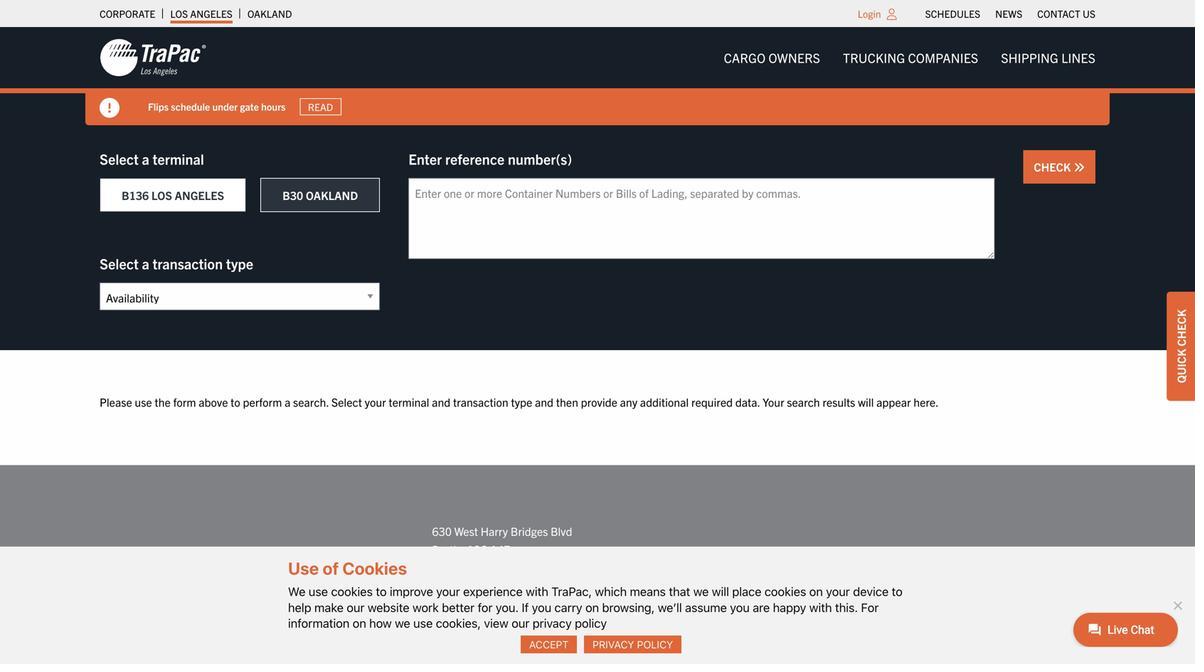 Task type: describe. For each thing, give the bounding box(es) containing it.
2 vertical spatial angeles
[[306, 570, 356, 584]]

2 vertical spatial select
[[332, 395, 362, 409]]

1 horizontal spatial check
[[1175, 309, 1189, 346]]

menu bar containing schedules
[[918, 4, 1104, 23]]

better
[[442, 600, 475, 615]]

please
[[100, 395, 132, 409]]

1 vertical spatial angeles
[[175, 188, 224, 202]]

trucking companies link
[[832, 43, 990, 72]]

accept link
[[521, 636, 577, 654]]

2 horizontal spatial on
[[810, 585, 824, 599]]

of
[[323, 558, 339, 578]]

1 and from the left
[[432, 395, 451, 409]]

1 horizontal spatial your
[[437, 585, 460, 599]]

the
[[155, 395, 171, 409]]

0 horizontal spatial on
[[353, 616, 366, 630]]

los angeles image
[[100, 38, 206, 78]]

west
[[455, 524, 478, 538]]

schedule
[[171, 100, 210, 113]]

0 vertical spatial will
[[859, 395, 875, 409]]

owners
[[769, 49, 821, 65]]

los angeles link
[[170, 4, 233, 23]]

0 horizontal spatial we
[[395, 616, 411, 630]]

select a transaction type
[[100, 254, 254, 272]]

privacy
[[533, 616, 572, 630]]

policy
[[575, 616, 607, 630]]

if
[[522, 600, 529, 615]]

means
[[630, 585, 666, 599]]

number(s)
[[508, 150, 572, 168]]

corporate
[[100, 7, 155, 20]]

please use the form above to perform a search. select your terminal and transaction type and then provide any additional required data. your search results will appear here.
[[100, 395, 939, 409]]

1 vertical spatial our
[[512, 616, 530, 630]]

136-
[[468, 542, 491, 556]]

a for terminal
[[142, 150, 149, 168]]

use
[[288, 558, 319, 578]]

us
[[1083, 7, 1096, 20]]

trapac,
[[552, 585, 592, 599]]

flips schedule under gate hours
[[148, 100, 286, 113]]

bridges
[[511, 524, 548, 538]]

use of cookies we use cookies to improve your experience with trapac, which means that we will place cookies on your device to help make our website work better for you. if you carry on browsing, we'll assume you are happy with this. for information on how we use cookies, view our privacy policy
[[288, 558, 903, 630]]

0 vertical spatial use
[[135, 395, 152, 409]]

that
[[669, 585, 691, 599]]

results
[[823, 395, 856, 409]]

search.
[[293, 395, 329, 409]]

0 vertical spatial code:
[[463, 597, 490, 611]]

policy
[[637, 638, 674, 651]]

1 horizontal spatial los angeles
[[283, 570, 356, 584]]

contact
[[1038, 7, 1081, 20]]

read link
[[300, 98, 342, 115]]

select a terminal
[[100, 150, 204, 168]]

0 vertical spatial angeles
[[190, 7, 233, 20]]

0 vertical spatial los angeles
[[170, 7, 233, 20]]

browsing,
[[603, 600, 655, 615]]

provide
[[581, 395, 618, 409]]

for
[[478, 600, 493, 615]]

y258
[[493, 597, 519, 611]]

footer containing 630 west harry bridges blvd
[[0, 465, 1196, 664]]

contact us
[[1038, 7, 1096, 20]]

1 vertical spatial type
[[511, 395, 533, 409]]

which
[[595, 585, 627, 599]]

this.
[[836, 600, 859, 615]]

trucking
[[844, 49, 906, 65]]

search
[[788, 395, 821, 409]]

form
[[173, 395, 196, 409]]

0 horizontal spatial your
[[365, 395, 386, 409]]

oakland link
[[248, 4, 292, 23]]

light image
[[887, 9, 897, 20]]

appear
[[877, 395, 912, 409]]

check button
[[1024, 150, 1096, 184]]

perform
[[243, 395, 282, 409]]

flips
[[148, 100, 169, 113]]

read
[[308, 100, 333, 113]]

b136
[[122, 188, 149, 202]]

place
[[733, 585, 762, 599]]

2 vertical spatial use
[[414, 616, 433, 630]]

corporate link
[[100, 4, 155, 23]]

contact us link
[[1038, 4, 1096, 23]]

menu bar inside banner
[[713, 43, 1108, 72]]

above
[[199, 395, 228, 409]]

b136 los angeles
[[122, 188, 224, 202]]

2 you from the left
[[731, 600, 750, 615]]

any
[[620, 395, 638, 409]]

port
[[432, 615, 453, 629]]

firms
[[432, 597, 460, 611]]

check inside button
[[1035, 159, 1074, 174]]

1 horizontal spatial transaction
[[453, 395, 509, 409]]

we'll
[[658, 600, 682, 615]]

0 vertical spatial terminal
[[153, 150, 204, 168]]

enter reference number(s)
[[409, 150, 572, 168]]

0 horizontal spatial oakland
[[248, 7, 292, 20]]

view
[[484, 616, 509, 630]]

1 vertical spatial terminal
[[389, 395, 430, 409]]

for
[[862, 600, 879, 615]]

cookies,
[[436, 616, 481, 630]]

happy
[[773, 600, 807, 615]]



Task type: vqa. For each thing, say whether or not it's contained in the screenshot.
left Chassis
no



Task type: locate. For each thing, give the bounding box(es) containing it.
1 horizontal spatial you
[[731, 600, 750, 615]]

1 horizontal spatial terminal
[[389, 395, 430, 409]]

1 vertical spatial select
[[100, 254, 139, 272]]

2 and from the left
[[535, 395, 554, 409]]

website
[[368, 600, 410, 615]]

630
[[432, 524, 452, 538]]

2 vertical spatial los
[[283, 570, 304, 584]]

0 horizontal spatial type
[[226, 254, 254, 272]]

1 horizontal spatial our
[[512, 616, 530, 630]]

1 horizontal spatial solid image
[[1074, 162, 1086, 173]]

1 horizontal spatial we
[[694, 585, 709, 599]]

1 horizontal spatial on
[[586, 600, 600, 615]]

a for transaction
[[142, 254, 149, 272]]

los up we
[[283, 570, 304, 584]]

0 horizontal spatial and
[[432, 395, 451, 409]]

los up los angeles image on the left of the page
[[170, 7, 188, 20]]

we
[[694, 585, 709, 599], [395, 616, 411, 630]]

0 vertical spatial oakland
[[248, 7, 292, 20]]

0 horizontal spatial los angeles
[[170, 7, 233, 20]]

login
[[858, 7, 882, 20]]

with
[[526, 585, 549, 599], [810, 600, 833, 615]]

under
[[213, 100, 238, 113]]

2 horizontal spatial to
[[892, 585, 903, 599]]

we up assume
[[694, 585, 709, 599]]

select down the "b136"
[[100, 254, 139, 272]]

required
[[692, 395, 733, 409]]

companies
[[909, 49, 979, 65]]

0 horizontal spatial will
[[712, 585, 730, 599]]

cargo owners
[[724, 49, 821, 65]]

oakland right los angeles link
[[248, 7, 292, 20]]

0 horizontal spatial check
[[1035, 159, 1074, 174]]

with up if
[[526, 585, 549, 599]]

select for select a transaction type
[[100, 254, 139, 272]]

shipping lines
[[1002, 49, 1096, 65]]

on
[[810, 585, 824, 599], [586, 600, 600, 615], [353, 616, 366, 630]]

0 horizontal spatial solid image
[[100, 98, 120, 118]]

0 vertical spatial a
[[142, 150, 149, 168]]

our down if
[[512, 616, 530, 630]]

use left the the
[[135, 395, 152, 409]]

1 vertical spatial with
[[810, 600, 833, 615]]

select right search. at the left bottom of page
[[332, 395, 362, 409]]

use up make
[[309, 585, 328, 599]]

1 vertical spatial will
[[712, 585, 730, 599]]

1 vertical spatial check
[[1175, 309, 1189, 346]]

on left how
[[353, 616, 366, 630]]

1 vertical spatial a
[[142, 254, 149, 272]]

data.
[[736, 395, 761, 409]]

0 horizontal spatial cookies
[[331, 585, 373, 599]]

0 vertical spatial we
[[694, 585, 709, 599]]

hours
[[261, 100, 286, 113]]

2 cookies from the left
[[765, 585, 807, 599]]

cookies
[[343, 558, 407, 578]]

how
[[370, 616, 392, 630]]

Enter reference number(s) text field
[[409, 178, 995, 259]]

to right device
[[892, 585, 903, 599]]

0 horizontal spatial terminal
[[153, 150, 204, 168]]

to right above
[[231, 395, 240, 409]]

to up website
[[376, 585, 387, 599]]

a left search. at the left bottom of page
[[285, 395, 291, 409]]

no image
[[1171, 598, 1185, 613]]

enter
[[409, 150, 442, 168]]

2704
[[485, 615, 511, 629]]

1 vertical spatial oakland
[[306, 188, 358, 202]]

0 vertical spatial our
[[347, 600, 365, 615]]

1 horizontal spatial with
[[810, 600, 833, 615]]

1 horizontal spatial will
[[859, 395, 875, 409]]

menu bar
[[918, 4, 1104, 23], [713, 43, 1108, 72]]

and
[[432, 395, 451, 409], [535, 395, 554, 409]]

los angeles up los angeles image on the left of the page
[[170, 7, 233, 20]]

additional
[[641, 395, 689, 409]]

on up policy
[[586, 600, 600, 615]]

oakland right b30
[[306, 188, 358, 202]]

will up assume
[[712, 585, 730, 599]]

improve
[[390, 585, 433, 599]]

shipping lines link
[[990, 43, 1108, 72]]

schedules
[[926, 7, 981, 20]]

schedules link
[[926, 4, 981, 23]]

1 vertical spatial we
[[395, 616, 411, 630]]

1 you from the left
[[532, 600, 552, 615]]

los right the "b136"
[[152, 188, 172, 202]]

los angeles up we
[[283, 570, 356, 584]]

630 west harry bridges blvd berths 136-147
[[432, 524, 573, 556]]

your right search. at the left bottom of page
[[365, 395, 386, 409]]

you.
[[496, 600, 519, 615]]

accept
[[529, 638, 569, 651]]

b30 oakland
[[283, 188, 358, 202]]

0 horizontal spatial our
[[347, 600, 365, 615]]

privacy policy
[[593, 638, 674, 651]]

privacy
[[593, 638, 635, 651]]

0 vertical spatial solid image
[[100, 98, 120, 118]]

1 vertical spatial los
[[152, 188, 172, 202]]

will inside use of cookies we use cookies to improve your experience with trapac, which means that we will place cookies on your device to help make our website work better for you. if you carry on browsing, we'll assume you are happy with this. for information on how we use cookies, view our privacy policy
[[712, 585, 730, 599]]

angeles down select a terminal on the left
[[175, 188, 224, 202]]

menu bar up the 'shipping'
[[918, 4, 1104, 23]]

gate
[[240, 100, 259, 113]]

1 horizontal spatial use
[[309, 585, 328, 599]]

quick
[[1175, 349, 1189, 383]]

reference
[[446, 150, 505, 168]]

code: up cookies,
[[463, 597, 490, 611]]

1 vertical spatial transaction
[[453, 395, 509, 409]]

information
[[288, 616, 350, 630]]

solid image inside check button
[[1074, 162, 1086, 173]]

we down website
[[395, 616, 411, 630]]

assume
[[686, 600, 727, 615]]

0 horizontal spatial to
[[231, 395, 240, 409]]

your up this.
[[827, 585, 851, 599]]

type
[[226, 254, 254, 272], [511, 395, 533, 409]]

0 vertical spatial select
[[100, 150, 139, 168]]

0 horizontal spatial transaction
[[153, 254, 223, 272]]

0 horizontal spatial you
[[532, 600, 552, 615]]

banner
[[0, 27, 1196, 125]]

0 horizontal spatial use
[[135, 395, 152, 409]]

then
[[556, 395, 579, 409]]

angeles left oakland link on the top left of the page
[[190, 7, 233, 20]]

cargo owners link
[[713, 43, 832, 72]]

0 vertical spatial check
[[1035, 159, 1074, 174]]

1 cookies from the left
[[331, 585, 373, 599]]

147
[[491, 542, 511, 556]]

0 vertical spatial on
[[810, 585, 824, 599]]

news link
[[996, 4, 1023, 23]]

you right if
[[532, 600, 552, 615]]

berths
[[432, 542, 465, 556]]

your up better
[[437, 585, 460, 599]]

with left this.
[[810, 600, 833, 615]]

quick check link
[[1167, 292, 1196, 401]]

banner containing cargo owners
[[0, 27, 1196, 125]]

experience
[[464, 585, 523, 599]]

news
[[996, 7, 1023, 20]]

quick check
[[1175, 309, 1189, 383]]

1 horizontal spatial and
[[535, 395, 554, 409]]

footer
[[0, 465, 1196, 664]]

cargo
[[724, 49, 766, 65]]

your
[[763, 395, 785, 409]]

a up the "b136"
[[142, 150, 149, 168]]

1 vertical spatial los angeles
[[283, 570, 356, 584]]

code: down better
[[455, 615, 483, 629]]

1 vertical spatial solid image
[[1074, 162, 1086, 173]]

use down work on the bottom of page
[[414, 616, 433, 630]]

will right results
[[859, 395, 875, 409]]

menu bar down light icon
[[713, 43, 1108, 72]]

here.
[[914, 395, 939, 409]]

select
[[100, 150, 139, 168], [100, 254, 139, 272], [332, 395, 362, 409]]

cookies up the happy
[[765, 585, 807, 599]]

angeles up make
[[306, 570, 356, 584]]

our right make
[[347, 600, 365, 615]]

2 vertical spatial on
[[353, 616, 366, 630]]

0 vertical spatial with
[[526, 585, 549, 599]]

2 vertical spatial a
[[285, 395, 291, 409]]

you
[[532, 600, 552, 615], [731, 600, 750, 615]]

1 horizontal spatial to
[[376, 585, 387, 599]]

are
[[753, 600, 770, 615]]

los angeles
[[170, 7, 233, 20], [283, 570, 356, 584]]

harry
[[481, 524, 508, 538]]

2 horizontal spatial your
[[827, 585, 851, 599]]

we
[[288, 585, 306, 599]]

select up the "b136"
[[100, 150, 139, 168]]

0 vertical spatial menu bar
[[918, 4, 1104, 23]]

b30
[[283, 188, 303, 202]]

1 vertical spatial menu bar
[[713, 43, 1108, 72]]

0 vertical spatial type
[[226, 254, 254, 272]]

1 horizontal spatial type
[[511, 395, 533, 409]]

login link
[[858, 7, 882, 20]]

on left device
[[810, 585, 824, 599]]

code:
[[463, 597, 490, 611], [455, 615, 483, 629]]

your
[[365, 395, 386, 409], [437, 585, 460, 599], [827, 585, 851, 599]]

solid image
[[100, 98, 120, 118], [1074, 162, 1086, 173]]

0 vertical spatial transaction
[[153, 254, 223, 272]]

carry
[[555, 600, 583, 615]]

shipping
[[1002, 49, 1059, 65]]

1 horizontal spatial oakland
[[306, 188, 358, 202]]

0 vertical spatial los
[[170, 7, 188, 20]]

1 vertical spatial code:
[[455, 615, 483, 629]]

1 vertical spatial use
[[309, 585, 328, 599]]

work
[[413, 600, 439, 615]]

1 vertical spatial on
[[586, 600, 600, 615]]

help
[[288, 600, 312, 615]]

1 horizontal spatial cookies
[[765, 585, 807, 599]]

terminal
[[153, 150, 204, 168], [389, 395, 430, 409]]

transaction
[[153, 254, 223, 272], [453, 395, 509, 409]]

0 horizontal spatial with
[[526, 585, 549, 599]]

firms code:  y258 port code:  2704
[[432, 597, 519, 629]]

trucking companies
[[844, 49, 979, 65]]

select for select a terminal
[[100, 150, 139, 168]]

2 horizontal spatial use
[[414, 616, 433, 630]]

a down the "b136"
[[142, 254, 149, 272]]

lines
[[1062, 49, 1096, 65]]

cookies up make
[[331, 585, 373, 599]]

privacy policy link
[[585, 636, 682, 654]]

you down place
[[731, 600, 750, 615]]

menu bar containing cargo owners
[[713, 43, 1108, 72]]



